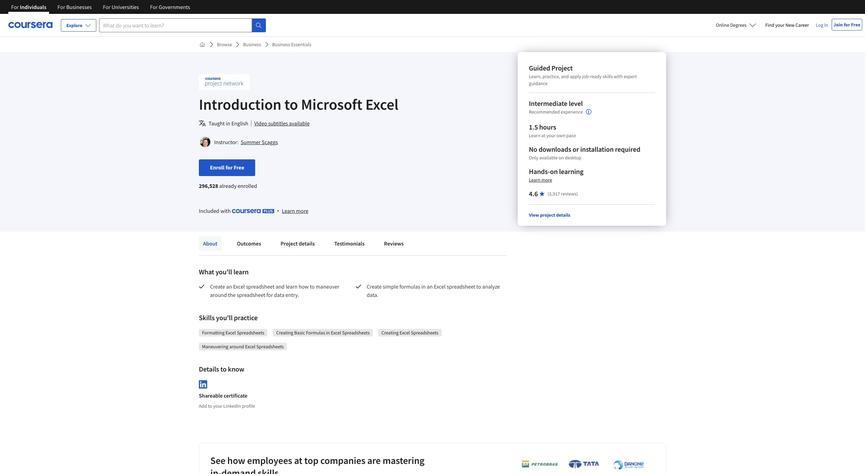 Task type: vqa. For each thing, say whether or not it's contained in the screenshot.
at within "See how employees at top companies are mastering in-demand skills"
yes



Task type: locate. For each thing, give the bounding box(es) containing it.
0 vertical spatial skills
[[603, 73, 613, 80]]

1 horizontal spatial skills
[[603, 73, 613, 80]]

banner navigation
[[6, 0, 196, 14]]

1 horizontal spatial with
[[614, 73, 623, 80]]

1 vertical spatial learn
[[286, 283, 298, 290]]

0 horizontal spatial in
[[226, 120, 230, 127]]

skills
[[603, 73, 613, 80], [258, 467, 279, 475]]

more right •
[[296, 208, 308, 215]]

0 horizontal spatial details
[[299, 240, 315, 247]]

hands-
[[529, 167, 550, 176]]

excel inside create an excel spreadsheet and learn how to maneuver around the spreadsheet for data entry.
[[233, 283, 245, 290]]

find your new career
[[766, 22, 809, 28]]

intermediate level
[[529, 99, 583, 108]]

business for business essentials
[[272, 41, 290, 48]]

at left top
[[294, 455, 303, 467]]

what
[[199, 268, 214, 276]]

0 vertical spatial more
[[542, 177, 552, 183]]

0 vertical spatial you'll
[[216, 268, 232, 276]]

2 horizontal spatial your
[[775, 22, 785, 28]]

4 for from the left
[[150, 3, 158, 10]]

creating
[[276, 330, 293, 336], [382, 330, 399, 336]]

2 vertical spatial for
[[266, 292, 273, 299]]

in inside create simple formulas in an excel spreadsheet to analyze data.
[[421, 283, 426, 290]]

create an excel spreadsheet and learn how to maneuver around the spreadsheet for data entry.
[[210, 283, 340, 299]]

0 vertical spatial in
[[226, 120, 230, 127]]

1 vertical spatial available
[[539, 155, 558, 161]]

learn right •
[[282, 208, 295, 215]]

in for creating basic formulas in excel spreadsheets
[[326, 330, 330, 336]]

in right formulas
[[326, 330, 330, 336]]

learn more link for learn
[[282, 207, 308, 215]]

introduction
[[199, 95, 281, 114]]

2 business from the left
[[272, 41, 290, 48]]

2 for from the left
[[57, 3, 65, 10]]

for left businesses
[[57, 3, 65, 10]]

formulas
[[306, 330, 325, 336]]

2 vertical spatial learn
[[282, 208, 295, 215]]

learn up the
[[233, 268, 249, 276]]

2 horizontal spatial in
[[421, 283, 426, 290]]

coursera enterprise logos image
[[511, 460, 650, 475]]

learn inside hands-on learning learn more
[[529, 177, 541, 183]]

enrolled
[[238, 183, 257, 190]]

to
[[284, 95, 298, 114], [310, 283, 315, 290], [476, 283, 481, 290], [220, 365, 227, 374], [208, 403, 212, 410]]

add to your linkedin profile
[[199, 403, 255, 410]]

with right included
[[220, 208, 231, 215]]

you'll right skills
[[216, 314, 233, 322]]

(3,917 reviews)
[[548, 191, 578, 197]]

at inside 1.5 hours learn at your own pace
[[542, 133, 546, 139]]

create down what you'll learn
[[210, 283, 225, 290]]

free up the enrolled
[[234, 164, 244, 171]]

apply
[[570, 73, 581, 80]]

to left "analyze"
[[476, 283, 481, 290]]

you'll right what
[[216, 268, 232, 276]]

2 create from the left
[[367, 283, 382, 290]]

project up 'practice,'
[[552, 64, 573, 72]]

learn inside • learn more
[[282, 208, 295, 215]]

(3,917
[[548, 191, 560, 197]]

on left "learning"
[[550, 167, 558, 176]]

to up video subtitles available
[[284, 95, 298, 114]]

testimonials link
[[330, 236, 369, 251]]

your down hours
[[547, 133, 556, 139]]

online degrees button
[[710, 17, 762, 33]]

1 vertical spatial at
[[294, 455, 303, 467]]

1 vertical spatial learn more link
[[282, 207, 308, 215]]

coursera project network image
[[199, 74, 250, 90]]

1 vertical spatial your
[[547, 133, 556, 139]]

enroll
[[210, 164, 225, 171]]

coursera plus image
[[232, 209, 274, 214]]

at inside see how employees at top companies are mastering in-demand skills
[[294, 455, 303, 467]]

governments
[[159, 3, 190, 10]]

on
[[559, 155, 564, 161], [550, 167, 558, 176]]

in
[[226, 120, 230, 127], [421, 283, 426, 290], [326, 330, 330, 336]]

career
[[796, 22, 809, 28]]

0 horizontal spatial and
[[276, 283, 285, 290]]

skills right demand
[[258, 467, 279, 475]]

for left governments
[[150, 3, 158, 10]]

project inside guided project learn, practice, and apply job-ready skills with expert guidance
[[552, 64, 573, 72]]

create up data.
[[367, 283, 382, 290]]

1 creating from the left
[[276, 330, 293, 336]]

0 horizontal spatial learn
[[233, 268, 249, 276]]

skills inside guided project learn, practice, and apply job-ready skills with expert guidance
[[603, 73, 613, 80]]

1 vertical spatial skills
[[258, 467, 279, 475]]

and for an
[[276, 283, 285, 290]]

0 vertical spatial around
[[210, 292, 227, 299]]

to inside create an excel spreadsheet and learn how to maneuver around the spreadsheet for data entry.
[[310, 283, 315, 290]]

1 vertical spatial for
[[226, 164, 233, 171]]

1 horizontal spatial at
[[542, 133, 546, 139]]

0 horizontal spatial available
[[289, 120, 310, 127]]

enroll for free button
[[199, 160, 255, 176]]

0 horizontal spatial skills
[[258, 467, 279, 475]]

0 horizontal spatial your
[[213, 403, 222, 410]]

0 horizontal spatial for
[[226, 164, 233, 171]]

available
[[289, 120, 310, 127], [539, 155, 558, 161]]

1 horizontal spatial and
[[561, 73, 569, 80]]

your right find
[[775, 22, 785, 28]]

1 horizontal spatial an
[[427, 283, 433, 290]]

1 vertical spatial learn
[[529, 177, 541, 183]]

around left the
[[210, 292, 227, 299]]

create for around
[[210, 283, 225, 290]]

and left apply in the right top of the page
[[561, 73, 569, 80]]

0 horizontal spatial how
[[227, 455, 245, 467]]

about
[[203, 240, 217, 247]]

an right 'formulas'
[[427, 283, 433, 290]]

for left individuals
[[11, 3, 19, 10]]

introduction to microsoft excel
[[199, 95, 399, 114]]

new
[[786, 22, 795, 28]]

1 horizontal spatial for
[[266, 292, 273, 299]]

available inside "no downloads or installation required only available on desktop"
[[539, 155, 558, 161]]

learn down hands-
[[529, 177, 541, 183]]

in right taught
[[226, 120, 230, 127]]

reviews)
[[561, 191, 578, 197]]

how right "see"
[[227, 455, 245, 467]]

1 horizontal spatial in
[[326, 330, 330, 336]]

2 vertical spatial in
[[326, 330, 330, 336]]

for for enroll
[[226, 164, 233, 171]]

project down • learn more at the top of page
[[281, 240, 298, 247]]

how inside create an excel spreadsheet and learn how to maneuver around the spreadsheet for data entry.
[[299, 283, 309, 290]]

1 horizontal spatial create
[[367, 283, 382, 290]]

0 vertical spatial available
[[289, 120, 310, 127]]

for right enroll at top
[[226, 164, 233, 171]]

free
[[851, 22, 861, 28], [234, 164, 244, 171]]

0 vertical spatial learn
[[233, 268, 249, 276]]

free right join at top right
[[851, 22, 861, 28]]

available down introduction to microsoft excel
[[289, 120, 310, 127]]

0 horizontal spatial create
[[210, 283, 225, 290]]

free for join for free
[[851, 22, 861, 28]]

no downloads or installation required only available on desktop
[[529, 145, 641, 161]]

more down hands-
[[542, 177, 552, 183]]

data
[[274, 292, 285, 299]]

0 vertical spatial project
[[552, 64, 573, 72]]

0 vertical spatial details
[[556, 212, 570, 218]]

1 horizontal spatial learn more link
[[529, 177, 552, 183]]

at for your
[[542, 133, 546, 139]]

0 horizontal spatial creating
[[276, 330, 293, 336]]

explore button
[[61, 19, 96, 32]]

learn more link down hands-
[[529, 177, 552, 183]]

individuals
[[20, 3, 46, 10]]

for businesses
[[57, 3, 92, 10]]

outcomes link
[[233, 236, 265, 251]]

1 horizontal spatial free
[[851, 22, 861, 28]]

What do you want to learn? text field
[[99, 18, 252, 32]]

1 horizontal spatial available
[[539, 155, 558, 161]]

1 horizontal spatial more
[[542, 177, 552, 183]]

1 horizontal spatial around
[[229, 344, 244, 350]]

1 vertical spatial how
[[227, 455, 245, 467]]

to for introduction to microsoft excel
[[284, 95, 298, 114]]

reviews link
[[380, 236, 408, 251]]

at
[[542, 133, 546, 139], [294, 455, 303, 467]]

3 for from the left
[[103, 3, 111, 10]]

pace
[[566, 133, 576, 139]]

to right add
[[208, 403, 212, 410]]

learn
[[529, 133, 541, 139], [529, 177, 541, 183], [282, 208, 295, 215]]

1 an from the left
[[226, 283, 232, 290]]

learn down 1.5
[[529, 133, 541, 139]]

creating for creating excel spreadsheets
[[382, 330, 399, 336]]

details
[[199, 365, 219, 374]]

online
[[716, 22, 729, 28]]

0 vertical spatial your
[[775, 22, 785, 28]]

0 horizontal spatial around
[[210, 292, 227, 299]]

0 vertical spatial learn more link
[[529, 177, 552, 183]]

1 for from the left
[[11, 3, 19, 10]]

for governments
[[150, 3, 190, 10]]

on down downloads
[[559, 155, 564, 161]]

see how employees at top companies are mastering in-demand skills
[[210, 455, 425, 475]]

0 vertical spatial for
[[844, 22, 850, 28]]

0 horizontal spatial on
[[550, 167, 558, 176]]

0 vertical spatial learn
[[529, 133, 541, 139]]

practice
[[234, 314, 258, 322]]

in right 'formulas'
[[421, 283, 426, 290]]

to for details to know
[[220, 365, 227, 374]]

0 horizontal spatial project
[[281, 240, 298, 247]]

2 horizontal spatial for
[[844, 22, 850, 28]]

video
[[254, 120, 267, 127]]

excel
[[365, 95, 399, 114], [233, 283, 245, 290], [434, 283, 446, 290], [226, 330, 236, 336], [331, 330, 341, 336], [400, 330, 410, 336], [245, 344, 255, 350]]

creating inside "creating excel spreadsheets" link
[[382, 330, 399, 336]]

your down the shareable certificate
[[213, 403, 222, 410]]

demand
[[221, 467, 256, 475]]

1 vertical spatial with
[[220, 208, 231, 215]]

learn inside create an excel spreadsheet and learn how to maneuver around the spreadsheet for data entry.
[[286, 283, 298, 290]]

creating inside creating basic formulas in excel spreadsheets link
[[276, 330, 293, 336]]

1 vertical spatial you'll
[[216, 314, 233, 322]]

you'll for what
[[216, 268, 232, 276]]

and inside create an excel spreadsheet and learn how to maneuver around the spreadsheet for data entry.
[[276, 283, 285, 290]]

how
[[299, 283, 309, 290], [227, 455, 245, 467]]

maneuvering around excel spreadsheets
[[202, 344, 284, 350]]

experience
[[561, 109, 583, 115]]

2 creating from the left
[[382, 330, 399, 336]]

for for individuals
[[11, 3, 19, 10]]

create inside create simple formulas in an excel spreadsheet to analyze data.
[[367, 283, 382, 290]]

0 vertical spatial how
[[299, 283, 309, 290]]

0 vertical spatial on
[[559, 155, 564, 161]]

1 business from the left
[[243, 41, 261, 48]]

1 vertical spatial free
[[234, 164, 244, 171]]

None search field
[[99, 18, 266, 32]]

1 horizontal spatial project
[[552, 64, 573, 72]]

online degrees
[[716, 22, 747, 28]]

skills right ready
[[603, 73, 613, 80]]

and
[[561, 73, 569, 80], [276, 283, 285, 290]]

0 vertical spatial at
[[542, 133, 546, 139]]

an up the
[[226, 283, 232, 290]]

0 horizontal spatial an
[[226, 283, 232, 290]]

and up data
[[276, 283, 285, 290]]

free inside button
[[234, 164, 244, 171]]

0 horizontal spatial at
[[294, 455, 303, 467]]

1 horizontal spatial your
[[547, 133, 556, 139]]

and inside guided project learn, practice, and apply job-ready skills with expert guidance
[[561, 73, 569, 80]]

1 horizontal spatial learn
[[286, 283, 298, 290]]

around down formatting excel spreadsheets link
[[229, 344, 244, 350]]

guidance
[[529, 80, 548, 87]]

0 horizontal spatial free
[[234, 164, 244, 171]]

guided project learn, practice, and apply job-ready skills with expert guidance
[[529, 64, 637, 87]]

0 horizontal spatial learn more link
[[282, 207, 308, 215]]

1 create from the left
[[210, 283, 225, 290]]

to left maneuver
[[310, 283, 315, 290]]

and for project
[[561, 73, 569, 80]]

learn more link right •
[[282, 207, 308, 215]]

for for join
[[844, 22, 850, 28]]

know
[[228, 365, 244, 374]]

to for add to your linkedin profile
[[208, 403, 212, 410]]

1 horizontal spatial business
[[272, 41, 290, 48]]

1 horizontal spatial on
[[559, 155, 564, 161]]

available down downloads
[[539, 155, 558, 161]]

0 vertical spatial with
[[614, 73, 623, 80]]

1 vertical spatial in
[[421, 283, 426, 290]]

0 horizontal spatial business
[[243, 41, 261, 48]]

spreadsheet left "analyze"
[[447, 283, 475, 290]]

testimonials
[[334, 240, 365, 247]]

with inside guided project learn, practice, and apply job-ready skills with expert guidance
[[614, 73, 623, 80]]

taught in english
[[209, 120, 248, 127]]

coursera image
[[8, 20, 53, 31]]

for for universities
[[103, 3, 111, 10]]

intermediate
[[529, 99, 568, 108]]

free for enroll for free
[[234, 164, 244, 171]]

0 vertical spatial and
[[561, 73, 569, 80]]

with left expert
[[614, 73, 623, 80]]

learn up entry.
[[286, 283, 298, 290]]

at down hours
[[542, 133, 546, 139]]

how up entry.
[[299, 283, 309, 290]]

your
[[775, 22, 785, 28], [547, 133, 556, 139], [213, 403, 222, 410]]

business right browse
[[243, 41, 261, 48]]

0 horizontal spatial more
[[296, 208, 308, 215]]

1 vertical spatial more
[[296, 208, 308, 215]]

1 vertical spatial and
[[276, 283, 285, 290]]

find
[[766, 22, 774, 28]]

1 horizontal spatial creating
[[382, 330, 399, 336]]

hours
[[539, 123, 556, 131]]

for
[[844, 22, 850, 28], [226, 164, 233, 171], [266, 292, 273, 299]]

you'll for skills
[[216, 314, 233, 322]]

for left universities
[[103, 3, 111, 10]]

1 vertical spatial on
[[550, 167, 558, 176]]

at for top
[[294, 455, 303, 467]]

1 horizontal spatial details
[[556, 212, 570, 218]]

in
[[824, 22, 828, 28]]

2 an from the left
[[427, 283, 433, 290]]

business left essentials
[[272, 41, 290, 48]]

to left know
[[220, 365, 227, 374]]

create inside create an excel spreadsheet and learn how to maneuver around the spreadsheet for data entry.
[[210, 283, 225, 290]]

creating excel spreadsheets
[[382, 330, 439, 336]]

more
[[542, 177, 552, 183], [296, 208, 308, 215]]

1 horizontal spatial how
[[299, 283, 309, 290]]

for individuals
[[11, 3, 46, 10]]

around
[[210, 292, 227, 299], [229, 344, 244, 350]]

for left data
[[266, 292, 273, 299]]

only
[[529, 155, 538, 161]]

for inside button
[[226, 164, 233, 171]]

0 vertical spatial free
[[851, 22, 861, 28]]

formatting
[[202, 330, 225, 336]]

1 vertical spatial details
[[299, 240, 315, 247]]

for right join at top right
[[844, 22, 850, 28]]



Task type: describe. For each thing, give the bounding box(es) containing it.
certificate
[[224, 393, 247, 399]]

what you'll learn
[[199, 268, 249, 276]]

companies
[[320, 455, 365, 467]]

how inside see how employees at top companies are mastering in-demand skills
[[227, 455, 245, 467]]

log
[[816, 22, 823, 28]]

join for free link
[[832, 19, 862, 31]]

learning
[[559, 167, 584, 176]]

practice,
[[543, 73, 560, 80]]

296,528
[[199, 183, 218, 190]]

guided
[[529, 64, 550, 72]]

•
[[277, 207, 279, 215]]

business for business
[[243, 41, 261, 48]]

outcomes
[[237, 240, 261, 247]]

skills you'll practice
[[199, 314, 258, 322]]

own
[[557, 133, 566, 139]]

for universities
[[103, 3, 139, 10]]

instructor:
[[214, 139, 239, 146]]

shareable certificate
[[199, 393, 247, 399]]

skills inside see how employees at top companies are mastering in-demand skills
[[258, 467, 279, 475]]

formatting excel spreadsheets
[[202, 330, 264, 336]]

add
[[199, 403, 207, 410]]

microsoft
[[301, 95, 362, 114]]

for inside create an excel spreadsheet and learn how to maneuver around the spreadsheet for data entry.
[[266, 292, 273, 299]]

view
[[529, 212, 539, 218]]

linkedin
[[223, 403, 241, 410]]

log in link
[[813, 21, 832, 29]]

in for create simple formulas in an excel spreadsheet to analyze data.
[[421, 283, 426, 290]]

1 vertical spatial around
[[229, 344, 244, 350]]

universities
[[112, 3, 139, 10]]

desktop
[[565, 155, 581, 161]]

businesses
[[66, 3, 92, 10]]

maneuvering
[[202, 344, 228, 350]]

business link
[[240, 38, 264, 51]]

available inside button
[[289, 120, 310, 127]]

project details
[[281, 240, 315, 247]]

in-
[[210, 467, 221, 475]]

learn more link for on
[[529, 177, 552, 183]]

1 vertical spatial project
[[281, 240, 298, 247]]

around inside create an excel spreadsheet and learn how to maneuver around the spreadsheet for data entry.
[[210, 292, 227, 299]]

or
[[573, 145, 579, 154]]

your inside 1.5 hours learn at your own pace
[[547, 133, 556, 139]]

business essentials link
[[269, 38, 314, 51]]

no
[[529, 145, 537, 154]]

for for governments
[[150, 3, 158, 10]]

spreadsheet up data
[[246, 283, 275, 290]]

maneuver
[[316, 283, 339, 290]]

basic
[[294, 330, 305, 336]]

english
[[231, 120, 248, 127]]

an inside create simple formulas in an excel spreadsheet to analyze data.
[[427, 283, 433, 290]]

scaggs
[[262, 139, 278, 146]]

hands-on learning learn more
[[529, 167, 584, 183]]

details inside project details link
[[299, 240, 315, 247]]

to inside create simple formulas in an excel spreadsheet to analyze data.
[[476, 283, 481, 290]]

project
[[540, 212, 555, 218]]

summer scaggs image
[[200, 137, 210, 147]]

create for data.
[[367, 283, 382, 290]]

video subtitles available
[[254, 120, 310, 127]]

level
[[569, 99, 583, 108]]

296,528 already enrolled
[[199, 183, 257, 190]]

2 vertical spatial your
[[213, 403, 222, 410]]

spreadsheet right the
[[237, 292, 265, 299]]

expert
[[624, 73, 637, 80]]

excel inside create simple formulas in an excel spreadsheet to analyze data.
[[434, 283, 446, 290]]

job-
[[582, 73, 590, 80]]

installation
[[580, 145, 614, 154]]

project details link
[[276, 236, 319, 251]]

0 horizontal spatial with
[[220, 208, 231, 215]]

included
[[199, 208, 219, 215]]

on inside hands-on learning learn more
[[550, 167, 558, 176]]

creating for creating basic formulas in excel spreadsheets
[[276, 330, 293, 336]]

on inside "no downloads or installation required only available on desktop"
[[559, 155, 564, 161]]

more inside hands-on learning learn more
[[542, 177, 552, 183]]

creating basic formulas in excel spreadsheets
[[276, 330, 370, 336]]

enroll for free
[[210, 164, 244, 171]]

information about difficulty level pre-requisites. image
[[586, 109, 591, 115]]

an inside create an excel spreadsheet and learn how to maneuver around the spreadsheet for data entry.
[[226, 283, 232, 290]]

view project details
[[529, 212, 570, 218]]

1.5 hours learn at your own pace
[[529, 123, 576, 139]]

formatting excel spreadsheets link
[[202, 330, 264, 337]]

for for businesses
[[57, 3, 65, 10]]

details to know
[[199, 365, 244, 374]]

skills
[[199, 314, 215, 322]]

maneuvering around excel spreadsheets link
[[202, 344, 284, 351]]

mastering
[[383, 455, 425, 467]]

browse
[[217, 41, 232, 48]]

business essentials
[[272, 41, 311, 48]]

simple
[[383, 283, 398, 290]]

essentials
[[291, 41, 311, 48]]

top
[[304, 455, 319, 467]]

reviews
[[384, 240, 404, 247]]

browse link
[[214, 38, 235, 51]]

recommended experience
[[529, 109, 583, 115]]

see
[[210, 455, 225, 467]]

entry.
[[286, 292, 299, 299]]

• learn more
[[277, 207, 308, 215]]

1.5
[[529, 123, 538, 131]]

spreadsheet inside create simple formulas in an excel spreadsheet to analyze data.
[[447, 283, 475, 290]]

learn inside 1.5 hours learn at your own pace
[[529, 133, 541, 139]]

already
[[219, 183, 237, 190]]

employees
[[247, 455, 292, 467]]

recommended
[[529, 109, 560, 115]]

included with
[[199, 208, 232, 215]]

join for free
[[834, 22, 861, 28]]

find your new career link
[[762, 21, 813, 30]]

the
[[228, 292, 236, 299]]

more inside • learn more
[[296, 208, 308, 215]]

your inside find your new career link
[[775, 22, 785, 28]]

view project details link
[[529, 212, 570, 218]]

4.6
[[529, 190, 538, 198]]

home image
[[200, 42, 205, 47]]

create simple formulas in an excel spreadsheet to analyze data.
[[367, 283, 501, 299]]

join
[[834, 22, 843, 28]]

learn,
[[529, 73, 542, 80]]



